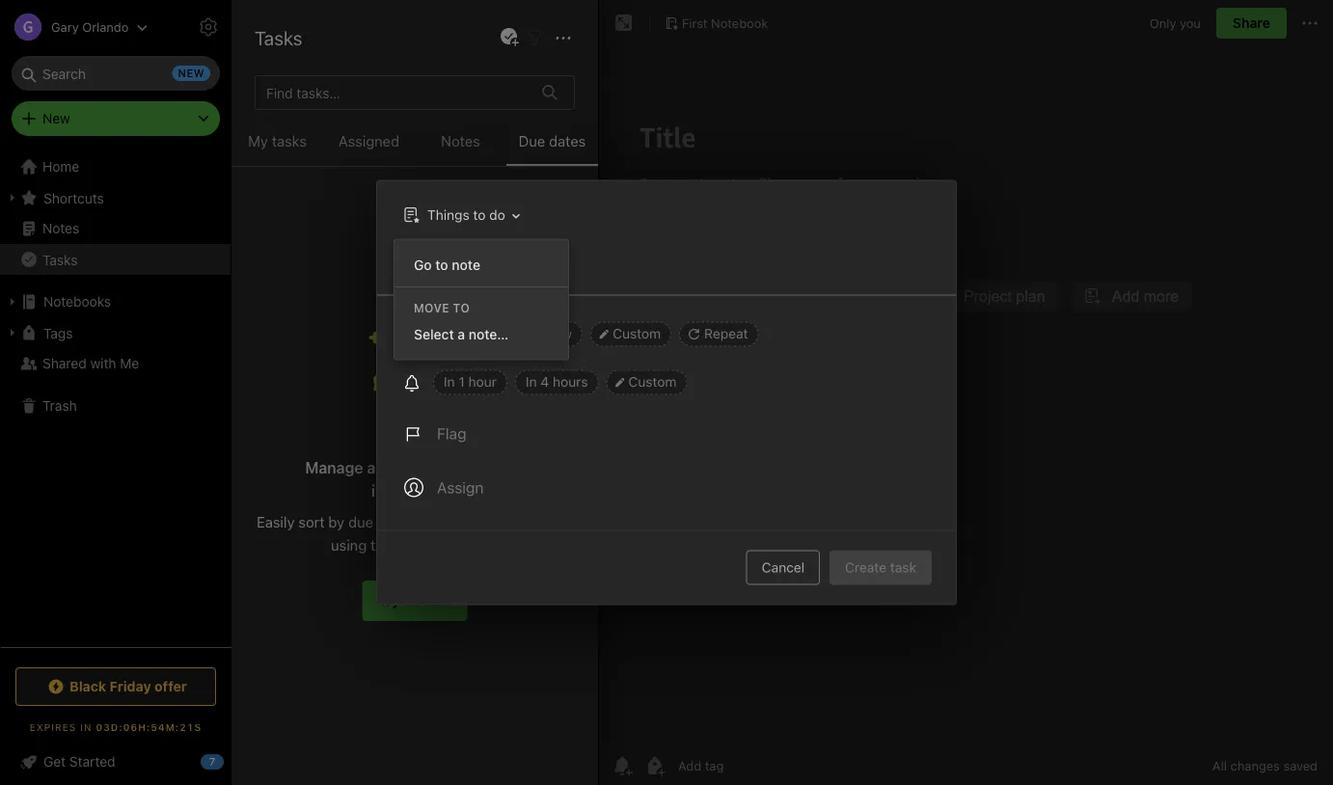 Task type: describe. For each thing, give the bounding box(es) containing it.
this
[[257, 247, 283, 263]]

expires in 03d:06h:54m:21s
[[30, 722, 202, 733]]

this is a test button
[[232, 208, 598, 324]]

black friday offer button
[[15, 668, 216, 706]]

you
[[1180, 16, 1201, 30]]

notes
[[266, 60, 301, 76]]

view
[[399, 537, 429, 553]]

add a reminder image
[[611, 755, 634, 778]]

9
[[257, 171, 264, 185]]

assigned
[[339, 133, 400, 150]]

create task button
[[830, 551, 932, 585]]

all
[[1213, 759, 1228, 774]]

shared with me link
[[0, 348, 231, 379]]

today
[[444, 326, 481, 342]]

repeat
[[705, 326, 748, 342]]

only you
[[1150, 16, 1201, 30]]

due dates
[[519, 133, 586, 150]]

trash
[[42, 398, 77, 414]]

do
[[490, 207, 506, 223]]

first
[[682, 16, 708, 30]]

minutes
[[267, 171, 311, 185]]

try for free
[[379, 593, 451, 609]]

home
[[42, 159, 79, 175]]

due
[[519, 133, 546, 150]]

assign button
[[393, 465, 495, 511]]

move to
[[414, 301, 470, 315]]

this
[[371, 537, 395, 553]]

Go to note or move task field
[[394, 201, 527, 229]]

status
[[532, 513, 573, 530]]

tags
[[43, 325, 73, 341]]

to for do
[[473, 207, 486, 223]]

tomorrow
[[510, 326, 572, 342]]

4
[[541, 374, 549, 390]]

in 1 hour
[[444, 374, 497, 390]]

1
[[459, 374, 465, 390]]

in for in 1 hour
[[444, 374, 455, 390]]

note…
[[469, 326, 509, 342]]

due dates button
[[507, 129, 598, 166]]

custom for tomorrow
[[613, 326, 661, 342]]

tomorrow button
[[500, 322, 583, 347]]

manage and organize tasks all in one place
[[305, 459, 525, 500]]

share
[[1233, 15, 1271, 31]]

notes button
[[415, 129, 507, 166]]

shortcuts button
[[0, 182, 231, 213]]

is
[[287, 247, 297, 263]]

expand notebooks image
[[5, 294, 20, 310]]

repeat button
[[680, 322, 759, 347]]

notebooks
[[43, 294, 111, 310]]

new task image
[[498, 26, 521, 49]]

tree containing home
[[0, 152, 232, 647]]

new
[[42, 111, 70, 126]]

2 things to do button from the left
[[399, 201, 527, 229]]

select
[[414, 326, 454, 342]]

a inside dropdown list 'menu'
[[458, 326, 465, 342]]

shared with me
[[42, 356, 139, 372]]

expires
[[30, 722, 76, 733]]

date,
[[377, 513, 411, 530]]

tasks inside my tasks button
[[272, 133, 307, 150]]

in 4 hours button
[[515, 370, 599, 395]]

things
[[428, 207, 470, 223]]

1 things to do button from the left
[[394, 201, 527, 229]]

move
[[414, 301, 450, 315]]

9 minutes ago
[[257, 171, 334, 185]]

with
[[90, 356, 116, 372]]

2 vertical spatial notes
[[42, 221, 79, 236]]

notes link
[[0, 213, 231, 244]]

tasks inside the 'manage and organize tasks all in one place'
[[465, 459, 504, 477]]

this is a test
[[257, 247, 335, 263]]

new button
[[12, 101, 220, 136]]

create
[[846, 560, 887, 576]]

in
[[371, 482, 384, 500]]

or
[[452, 513, 466, 530]]

more.
[[461, 537, 499, 553]]

note
[[452, 257, 481, 273]]

tasks button
[[0, 244, 231, 275]]

place
[[419, 482, 459, 500]]

expand note image
[[613, 12, 636, 35]]

in 1 hour button
[[433, 370, 508, 395]]

create task
[[846, 560, 917, 576]]

free
[[425, 593, 451, 609]]

due
[[348, 513, 373, 530]]

cancel button
[[747, 551, 820, 585]]

notebook
[[711, 16, 769, 30]]

Enter task text field
[[435, 249, 933, 281]]

home link
[[0, 152, 232, 182]]

go
[[414, 257, 432, 273]]

task
[[891, 560, 917, 576]]

trash link
[[0, 391, 231, 422]]

0 vertical spatial tasks
[[255, 26, 302, 49]]

cancel
[[762, 560, 805, 576]]

Search text field
[[25, 56, 207, 91]]

organize
[[398, 459, 461, 477]]

saved
[[1284, 759, 1318, 774]]



Task type: vqa. For each thing, say whether or not it's contained in the screenshot.
Today 'button'
yes



Task type: locate. For each thing, give the bounding box(es) containing it.
a left note…
[[458, 326, 465, 342]]

1 horizontal spatial notes
[[273, 19, 326, 42]]

easily
[[257, 513, 295, 530]]

flag
[[437, 425, 467, 443]]

one
[[388, 482, 415, 500]]

1 vertical spatial custom
[[629, 374, 677, 390]]

things to do button
[[394, 201, 527, 229], [399, 201, 527, 229]]

1 horizontal spatial a
[[458, 326, 465, 342]]

to inside things to do button
[[473, 207, 486, 223]]

0 horizontal spatial notes
[[42, 221, 79, 236]]

changes
[[1231, 759, 1281, 774]]

all
[[508, 459, 525, 477]]

1 in from the left
[[444, 374, 455, 390]]

custom button right hours
[[607, 370, 688, 395]]

2 horizontal spatial to
[[473, 207, 486, 223]]

note window element
[[599, 0, 1334, 786]]

notebooks link
[[0, 287, 231, 318]]

dates
[[549, 133, 586, 150]]

for
[[403, 593, 422, 609]]

and down 'note,' at the left bottom
[[432, 537, 457, 553]]

settings image
[[197, 15, 220, 39]]

to inside the go to note link
[[436, 257, 448, 273]]

1 vertical spatial tasks
[[465, 459, 504, 477]]

try for free button
[[362, 581, 468, 622]]

1 horizontal spatial tasks
[[255, 26, 302, 49]]

0 vertical spatial tasks
[[272, 133, 307, 150]]

and inside the 'manage and organize tasks all in one place'
[[367, 459, 395, 477]]

1 vertical spatial and
[[432, 537, 457, 553]]

to right go
[[436, 257, 448, 273]]

assign
[[437, 479, 484, 497]]

tree
[[0, 152, 232, 647]]

1 horizontal spatial to
[[453, 301, 470, 315]]

my
[[248, 133, 268, 150]]

Find tasks… text field
[[259, 77, 531, 108]]

0 vertical spatial to
[[473, 207, 486, 223]]

0 horizontal spatial to
[[436, 257, 448, 273]]

dropdown list menu
[[395, 251, 568, 348]]

custom button for tomorrow
[[591, 322, 672, 347]]

first notebook
[[682, 16, 769, 30]]

2 horizontal spatial notes
[[441, 133, 480, 150]]

all changes saved
[[1213, 759, 1318, 774]]

in
[[444, 374, 455, 390], [526, 374, 537, 390]]

notes down shortcuts
[[42, 221, 79, 236]]

in
[[80, 722, 92, 733]]

only
[[1150, 16, 1177, 30]]

2 vertical spatial to
[[453, 301, 470, 315]]

to up today
[[453, 301, 470, 315]]

0 vertical spatial and
[[367, 459, 395, 477]]

custom button
[[591, 322, 672, 347], [607, 370, 688, 395]]

0 vertical spatial a
[[300, 247, 308, 263]]

add tag image
[[644, 755, 667, 778]]

first notebook button
[[658, 10, 775, 37]]

03d:06h:54m:21s
[[96, 722, 202, 733]]

shared
[[42, 356, 87, 372]]

and
[[367, 459, 395, 477], [432, 537, 457, 553]]

tasks inside tasks button
[[42, 252, 78, 268]]

in for in 4 hours
[[526, 374, 537, 390]]

today button
[[433, 322, 492, 347]]

shortcuts
[[43, 190, 104, 206]]

1 horizontal spatial and
[[432, 537, 457, 553]]

by
[[329, 513, 345, 530]]

2 notes
[[255, 60, 301, 76]]

2 in from the left
[[526, 374, 537, 390]]

using
[[331, 537, 367, 553]]

a inside button
[[300, 247, 308, 263]]

0 horizontal spatial and
[[367, 459, 395, 477]]

tasks up assign
[[465, 459, 504, 477]]

1 vertical spatial a
[[458, 326, 465, 342]]

0 horizontal spatial tasks
[[42, 252, 78, 268]]

tasks down untitled
[[272, 133, 307, 150]]

and up the in
[[367, 459, 395, 477]]

a right is
[[300, 247, 308, 263]]

to for note
[[436, 257, 448, 273]]

a
[[300, 247, 308, 263], [458, 326, 465, 342]]

1 vertical spatial notes
[[441, 133, 480, 150]]

custom button for in 4 hours
[[607, 370, 688, 395]]

1 horizontal spatial in
[[526, 374, 537, 390]]

notes up notes
[[273, 19, 326, 42]]

in 4 hours
[[526, 374, 588, 390]]

expand tags image
[[5, 325, 20, 341]]

None search field
[[25, 56, 207, 91]]

in left 4
[[526, 374, 537, 390]]

manage
[[305, 459, 363, 477]]

0 horizontal spatial in
[[444, 374, 455, 390]]

black friday offer
[[70, 679, 187, 695]]

2
[[255, 60, 263, 76]]

0 horizontal spatial a
[[300, 247, 308, 263]]

black
[[70, 679, 106, 695]]

flag button
[[393, 411, 478, 457]]

0 vertical spatial custom
[[613, 326, 661, 342]]

things to do
[[428, 207, 506, 223]]

0 vertical spatial notes
[[273, 19, 326, 42]]

1 vertical spatial tasks
[[42, 252, 78, 268]]

try
[[379, 593, 400, 609]]

0 vertical spatial custom button
[[591, 322, 672, 347]]

1 horizontal spatial tasks
[[465, 459, 504, 477]]

notes left due
[[441, 133, 480, 150]]

my tasks
[[248, 133, 307, 150]]

custom right hours
[[629, 374, 677, 390]]

test
[[311, 247, 335, 263]]

in left 1
[[444, 374, 455, 390]]

easily sort by due date, note, or assigned status using this view and more.
[[257, 513, 573, 553]]

share button
[[1217, 8, 1287, 39]]

tasks
[[255, 26, 302, 49], [42, 252, 78, 268]]

and inside easily sort by due date, note, or assigned status using this view and more.
[[432, 537, 457, 553]]

select a note…
[[414, 326, 509, 342]]

select a note… link
[[395, 320, 568, 348]]

my tasks button
[[232, 129, 323, 166]]

untitled
[[257, 111, 308, 126]]

notes inside button
[[441, 133, 480, 150]]

ago
[[314, 171, 334, 185]]

to left do
[[473, 207, 486, 223]]

me
[[120, 356, 139, 372]]

hours
[[553, 374, 588, 390]]

tasks up notebooks
[[42, 252, 78, 268]]

custom left 'repeat' 'button'
[[613, 326, 661, 342]]

tasks up 2 notes
[[255, 26, 302, 49]]

custom button down enter task text box
[[591, 322, 672, 347]]

1 vertical spatial to
[[436, 257, 448, 273]]

1 vertical spatial custom button
[[607, 370, 688, 395]]

go to note
[[414, 257, 481, 273]]

custom for in 4 hours
[[629, 374, 677, 390]]

assigned
[[469, 513, 529, 530]]

0 horizontal spatial tasks
[[272, 133, 307, 150]]

tags button
[[0, 318, 231, 348]]

sort
[[299, 513, 325, 530]]

Note Editor text field
[[599, 93, 1334, 746]]



